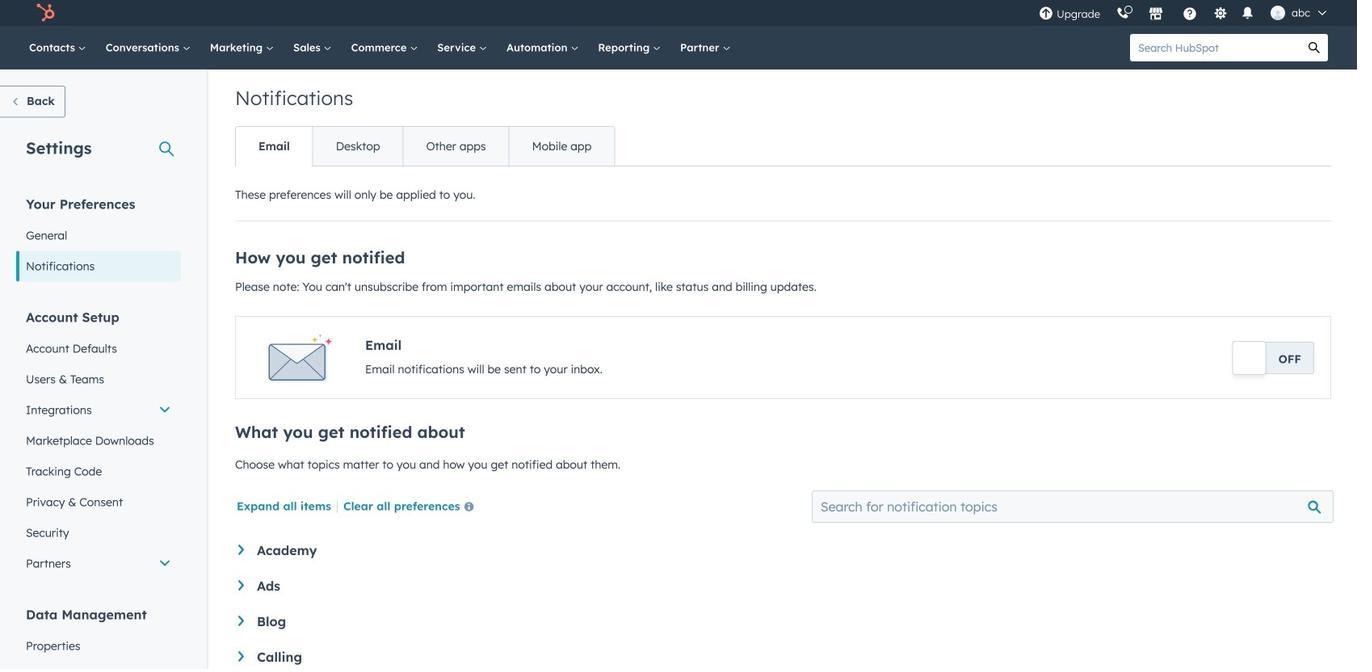 Task type: locate. For each thing, give the bounding box(es) containing it.
1 vertical spatial caret image
[[238, 580, 244, 591]]

caret image
[[238, 545, 244, 555], [238, 580, 244, 591]]

account setup element
[[16, 308, 181, 579]]

garebear orlando image
[[1271, 6, 1286, 20]]

caret image
[[238, 616, 244, 626], [238, 651, 244, 662]]

data management element
[[16, 606, 181, 669]]

menu
[[1031, 0, 1338, 26]]

0 vertical spatial caret image
[[238, 545, 244, 555]]

navigation
[[235, 126, 615, 166]]

Search for notification topics search field
[[812, 490, 1334, 523]]

2 caret image from the top
[[238, 651, 244, 662]]

0 vertical spatial caret image
[[238, 616, 244, 626]]

1 vertical spatial caret image
[[238, 651, 244, 662]]



Task type: describe. For each thing, give the bounding box(es) containing it.
1 caret image from the top
[[238, 616, 244, 626]]

1 caret image from the top
[[238, 545, 244, 555]]

Search HubSpot search field
[[1130, 34, 1301, 61]]

2 caret image from the top
[[238, 580, 244, 591]]

your preferences element
[[16, 195, 181, 282]]

marketplaces image
[[1149, 7, 1164, 22]]



Task type: vqa. For each thing, say whether or not it's contained in the screenshot.
THE INVITE YOUR TEAM
no



